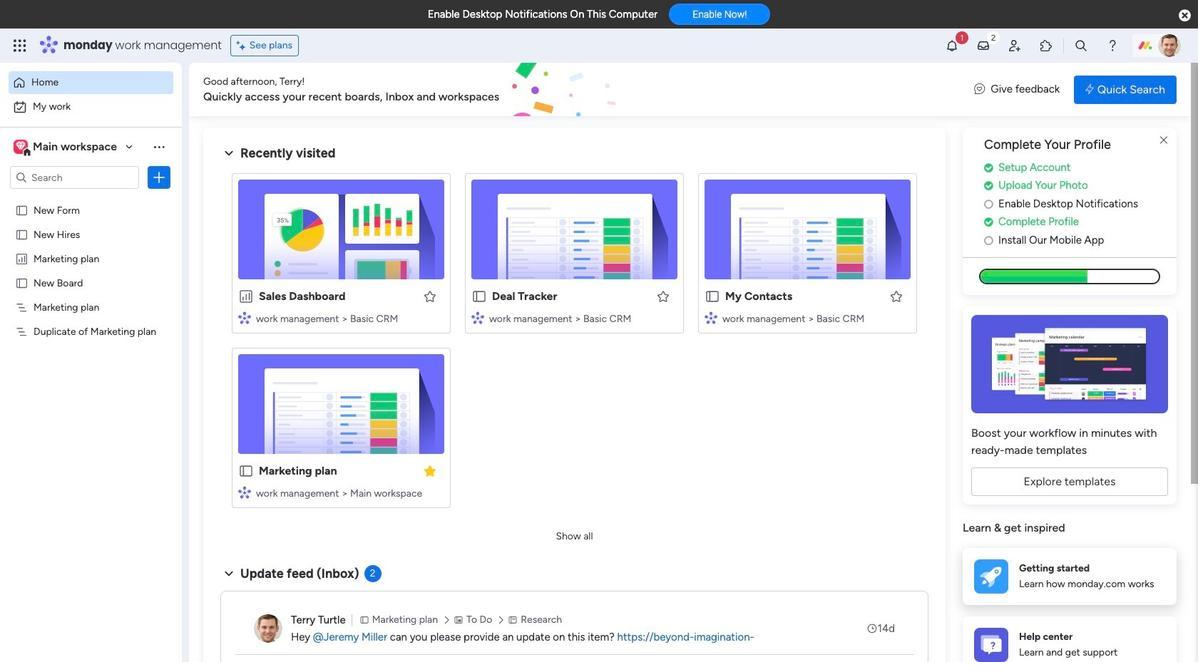 Task type: vqa. For each thing, say whether or not it's contained in the screenshot.
the top heading
no



Task type: describe. For each thing, give the bounding box(es) containing it.
options image
[[152, 171, 166, 185]]

1 vertical spatial terry turtle image
[[254, 615, 283, 644]]

v2 bolt switch image
[[1086, 82, 1094, 97]]

monday marketplace image
[[1039, 39, 1054, 53]]

public dashboard image
[[238, 289, 254, 305]]

dapulse close image
[[1179, 9, 1191, 23]]

dapulse x slim image
[[1156, 132, 1173, 149]]

circle o image
[[985, 199, 994, 210]]

0 vertical spatial option
[[9, 71, 173, 94]]

2 element
[[364, 566, 381, 583]]

0 horizontal spatial public board image
[[15, 203, 29, 217]]

2 workspace image from the left
[[16, 139, 26, 155]]

1 workspace image from the left
[[14, 139, 28, 155]]

0 vertical spatial public board image
[[15, 228, 29, 241]]

circle o image
[[985, 235, 994, 246]]

v2 user feedback image
[[975, 82, 985, 98]]

select product image
[[13, 39, 27, 53]]

1 image
[[956, 29, 969, 45]]

1 vertical spatial public board image
[[15, 276, 29, 290]]

2 vertical spatial option
[[0, 197, 182, 200]]

help image
[[1106, 39, 1120, 53]]

2 image
[[987, 29, 1000, 45]]

templates image image
[[976, 316, 1164, 414]]



Task type: locate. For each thing, give the bounding box(es) containing it.
public board image
[[15, 228, 29, 241], [15, 276, 29, 290], [238, 464, 254, 479]]

workspace image
[[14, 139, 28, 155], [16, 139, 26, 155]]

add to favorites image
[[423, 289, 437, 304], [656, 289, 671, 304]]

close recently visited image
[[220, 145, 238, 162]]

1 check circle image from the top
[[985, 163, 994, 173]]

1 horizontal spatial terry turtle image
[[1159, 34, 1181, 57]]

option
[[9, 71, 173, 94], [9, 96, 173, 118], [0, 197, 182, 200]]

public board image for add to favorites icon
[[705, 289, 721, 305]]

help center element
[[963, 617, 1177, 663]]

check circle image up circle o image
[[985, 217, 994, 228]]

2 check circle image from the top
[[985, 217, 994, 228]]

2 add to favorites image from the left
[[656, 289, 671, 304]]

1 horizontal spatial public board image
[[472, 289, 487, 305]]

add to favorites image
[[890, 289, 904, 304]]

close update feed (inbox) image
[[220, 566, 238, 583]]

check circle image
[[985, 181, 994, 191]]

list box
[[0, 195, 182, 536]]

0 vertical spatial terry turtle image
[[1159, 34, 1181, 57]]

invite members image
[[1008, 39, 1022, 53]]

1 add to favorites image from the left
[[423, 289, 437, 304]]

2 vertical spatial public board image
[[238, 464, 254, 479]]

0 horizontal spatial add to favorites image
[[423, 289, 437, 304]]

1 horizontal spatial add to favorites image
[[656, 289, 671, 304]]

public board image
[[15, 203, 29, 217], [472, 289, 487, 305], [705, 289, 721, 305]]

update feed image
[[977, 39, 991, 53]]

2 horizontal spatial public board image
[[705, 289, 721, 305]]

public board image for 1st add to favorites image from the right
[[472, 289, 487, 305]]

search everything image
[[1074, 39, 1089, 53]]

workspace options image
[[152, 140, 166, 154]]

workspace selection element
[[14, 138, 119, 157]]

0 horizontal spatial terry turtle image
[[254, 615, 283, 644]]

1 vertical spatial option
[[9, 96, 173, 118]]

see plans image
[[237, 38, 249, 54]]

quick search results list box
[[220, 162, 929, 526]]

notifications image
[[945, 39, 960, 53]]

1 vertical spatial check circle image
[[985, 217, 994, 228]]

Search in workspace field
[[30, 169, 119, 186]]

0 vertical spatial check circle image
[[985, 163, 994, 173]]

remove from favorites image
[[423, 464, 437, 478]]

public dashboard image
[[15, 252, 29, 265]]

check circle image up check circle icon
[[985, 163, 994, 173]]

getting started element
[[963, 548, 1177, 606]]

check circle image
[[985, 163, 994, 173], [985, 217, 994, 228]]

terry turtle image
[[1159, 34, 1181, 57], [254, 615, 283, 644]]



